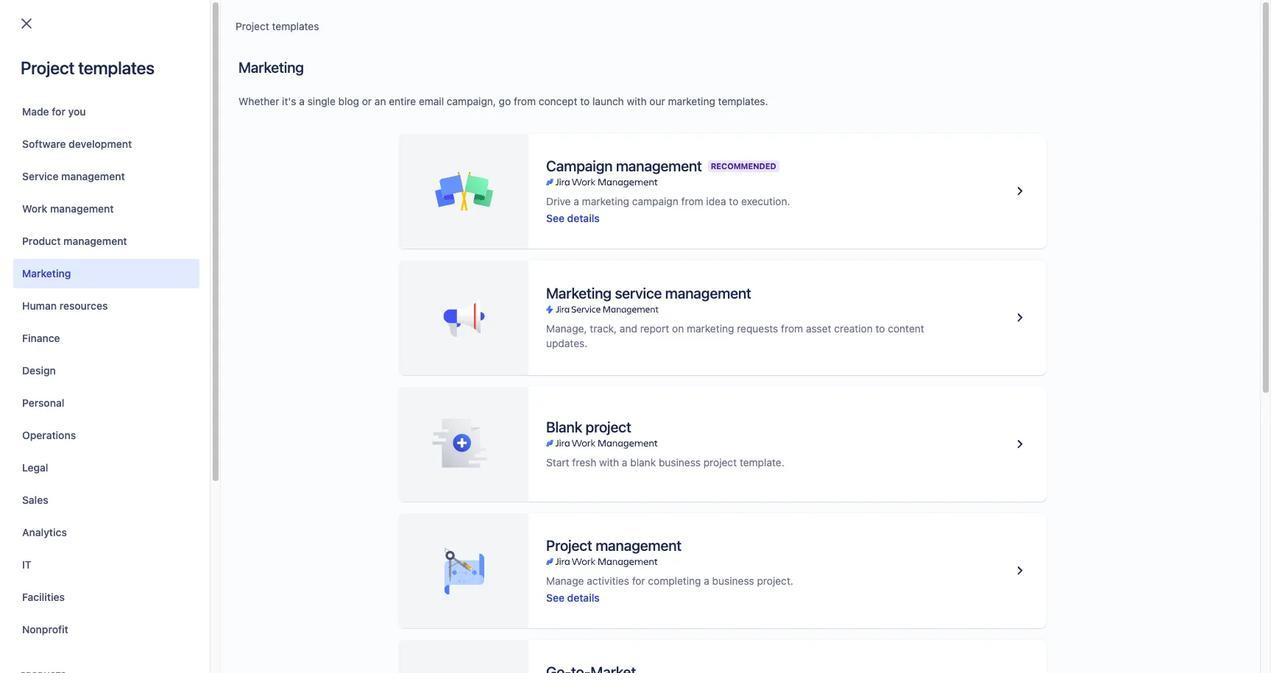Task type: describe. For each thing, give the bounding box(es) containing it.
blank inside button
[[73, 236, 97, 247]]

personal
[[22, 397, 64, 410]]

development
[[69, 138, 132, 150]]

finance button
[[13, 324, 200, 354]]

0 horizontal spatial to
[[581, 95, 590, 108]]

finance
[[22, 332, 60, 345]]

see for project management
[[547, 592, 565, 604]]

2 horizontal spatial marketing
[[547, 285, 612, 302]]

analytics button
[[13, 519, 200, 548]]

0 vertical spatial with
[[627, 95, 647, 108]]

made for you
[[22, 105, 86, 118]]

1 vertical spatial blank
[[547, 419, 583, 436]]

0 vertical spatial business
[[560, 397, 602, 409]]

1 vertical spatial blank project
[[547, 419, 632, 436]]

see details for project
[[547, 592, 600, 604]]

product
[[22, 235, 61, 247]]

lead button
[[719, 364, 766, 381]]

whether
[[239, 95, 279, 108]]

project templates link
[[236, 18, 319, 35]]

service
[[615, 285, 662, 302]]

launch
[[593, 95, 624, 108]]

jira work management
[[218, 327, 313, 338]]

software development
[[22, 138, 132, 150]]

managed
[[513, 397, 557, 409]]

analytics
[[22, 527, 67, 539]]

sales
[[22, 494, 48, 507]]

view
[[934, 245, 955, 256]]

Search field
[[992, 8, 1139, 32]]

all
[[957, 245, 967, 256]]

blank project image
[[1012, 436, 1030, 454]]

template.
[[740, 457, 785, 469]]

work inside button
[[22, 203, 47, 215]]

it button
[[13, 551, 200, 580]]

lead
[[725, 366, 749, 379]]

1 horizontal spatial campaign
[[547, 157, 613, 174]]

human resources button
[[13, 292, 200, 321]]

back to projects image
[[18, 15, 35, 32]]

human
[[22, 300, 57, 312]]

work management
[[22, 203, 114, 215]]

start fresh with a blank business project template.
[[547, 457, 785, 469]]

to inside manage, track, and report on marketing requests from asset creation to content updates.
[[876, 323, 886, 335]]

see details button for campaign
[[547, 211, 600, 226]]

operations button
[[13, 421, 200, 451]]

service
[[22, 170, 59, 183]]

task icon image
[[1045, 633, 1057, 644]]

yours
[[282, 117, 313, 130]]

jira
[[218, 327, 233, 338]]

see details for campaign
[[547, 212, 600, 224]]

entire
[[389, 95, 416, 108]]

creation
[[835, 323, 873, 335]]

drive
[[547, 195, 571, 207]]

requests
[[737, 323, 779, 335]]

campaign
[[633, 195, 679, 207]]

campaign,
[[447, 95, 496, 108]]

details for project
[[568, 592, 600, 604]]

type
[[482, 366, 506, 379]]

legal button
[[13, 454, 200, 483]]

a right drive
[[574, 195, 580, 207]]

created
[[468, 161, 507, 170]]

design
[[22, 365, 56, 377]]

content
[[889, 323, 925, 335]]

email
[[419, 95, 444, 108]]

teams
[[224, 117, 258, 130]]

for inside "made for you" button
[[52, 105, 65, 118]]

service management button
[[13, 162, 200, 191]]

our
[[650, 95, 666, 108]]

drive a marketing campaign from idea to execution.
[[547, 195, 791, 207]]

view all templates
[[934, 245, 1013, 256]]

and
[[620, 323, 638, 335]]

a right completing
[[704, 575, 710, 587]]

campaign management image
[[1012, 183, 1030, 200]]

marketing inside marketing button
[[22, 267, 71, 280]]

2 horizontal spatial project
[[704, 457, 737, 469]]

marketing button
[[13, 259, 200, 289]]

next image
[[79, 443, 96, 460]]

projects
[[29, 60, 92, 81]]

personal button
[[13, 389, 200, 418]]

0 vertical spatial from
[[514, 95, 536, 108]]

made
[[22, 105, 49, 118]]

nonprofit button
[[13, 616, 200, 645]]

execution.
[[742, 195, 791, 207]]

track,
[[590, 323, 617, 335]]

design button
[[13, 356, 200, 386]]

completing
[[648, 575, 702, 587]]

service management
[[22, 170, 125, 183]]

previous image
[[32, 443, 50, 460]]

templates inside view all templates button
[[970, 245, 1013, 256]]

legal
[[22, 462, 48, 474]]

project.
[[758, 575, 794, 587]]

activities
[[587, 575, 630, 587]]

recommended for recommended templates for teams like yours
[[62, 117, 145, 130]]

made for you button
[[13, 97, 200, 127]]

1 vertical spatial project
[[586, 419, 632, 436]]

manage, track, and report on marketing requests from asset creation to content updates.
[[547, 323, 925, 350]]

management
[[259, 327, 313, 338]]

it's
[[282, 95, 297, 108]]

manage,
[[547, 323, 587, 335]]

project inside button
[[182, 236, 213, 247]]

1 vertical spatial with
[[600, 457, 620, 469]]

an
[[375, 95, 386, 108]]



Task type: locate. For each thing, give the bounding box(es) containing it.
on
[[673, 323, 684, 335]]

resources
[[59, 300, 108, 312]]

1 vertical spatial marketing
[[22, 267, 71, 280]]

blank down the team-managed business
[[547, 419, 583, 436]]

0 vertical spatial project templates
[[236, 20, 319, 32]]

you
[[68, 105, 86, 118]]

0 horizontal spatial with
[[600, 457, 620, 469]]

project management button
[[167, 147, 286, 274]]

to left content
[[876, 323, 886, 335]]

campaign
[[547, 157, 613, 174], [454, 230, 497, 241]]

fresh
[[573, 457, 597, 469]]

software development button
[[13, 130, 200, 159]]

blank project down work management button
[[73, 236, 131, 247]]

project management image
[[1012, 563, 1030, 580]]

2 vertical spatial to
[[876, 323, 886, 335]]

2 vertical spatial marketing
[[547, 285, 612, 302]]

for
[[52, 105, 65, 118], [206, 117, 221, 130], [632, 575, 646, 587]]

marketing right on
[[687, 323, 735, 335]]

manage
[[547, 575, 584, 587]]

or
[[362, 95, 372, 108]]

0 horizontal spatial business
[[560, 397, 602, 409]]

0 horizontal spatial project management
[[182, 236, 271, 247]]

campaign management
[[547, 157, 702, 174], [447, 230, 504, 253]]

for for manage activities for completing a business project.
[[632, 575, 646, 587]]

product management button
[[13, 227, 200, 256]]

nonprofit
[[22, 624, 68, 636]]

0 vertical spatial marketing
[[668, 95, 716, 108]]

see details down drive
[[547, 212, 600, 224]]

0 horizontal spatial project templates
[[21, 57, 155, 78]]

to right idea at the right of page
[[729, 195, 739, 207]]

see details button down manage
[[547, 591, 600, 606]]

0 vertical spatial campaign
[[547, 157, 613, 174]]

marketing
[[668, 95, 716, 108], [582, 195, 630, 207], [687, 323, 735, 335]]

1 horizontal spatial with
[[627, 95, 647, 108]]

see for campaign management
[[547, 212, 565, 224]]

work management button
[[13, 194, 200, 224]]

it
[[22, 559, 31, 572]]

last
[[444, 161, 466, 170]]

work
[[22, 203, 47, 215], [236, 327, 257, 338]]

from left asset at the right top of the page
[[782, 323, 804, 335]]

report
[[641, 323, 670, 335]]

project management
[[182, 236, 271, 247], [547, 537, 682, 554]]

0 horizontal spatial campaign management
[[447, 230, 504, 253]]

1 horizontal spatial project templates
[[236, 20, 319, 32]]

a left blank at bottom
[[622, 457, 628, 469]]

1 vertical spatial from
[[682, 195, 704, 207]]

marketing
[[239, 59, 304, 76], [22, 267, 71, 280], [547, 285, 612, 302]]

1 vertical spatial recommended
[[711, 161, 777, 171]]

marketing service management
[[547, 285, 752, 302]]

see details button
[[547, 211, 600, 226], [547, 591, 600, 606]]

blank
[[631, 457, 656, 469]]

a
[[299, 95, 305, 108], [574, 195, 580, 207], [622, 457, 628, 469], [704, 575, 710, 587]]

for left you
[[52, 105, 65, 118]]

2 see from the top
[[547, 592, 565, 604]]

0 horizontal spatial recommended
[[62, 117, 145, 130]]

details
[[568, 212, 600, 224], [568, 592, 600, 604]]

updates.
[[547, 337, 588, 350]]

templates.
[[719, 95, 769, 108]]

recommended
[[62, 117, 145, 130], [711, 161, 777, 171]]

1 see details button from the top
[[547, 211, 600, 226]]

2 vertical spatial marketing
[[687, 323, 735, 335]]

marketing right 'our'
[[668, 95, 716, 108]]

marketing right drive
[[582, 195, 630, 207]]

jira service management image
[[547, 304, 659, 316], [547, 304, 659, 316]]

0 vertical spatial project management
[[182, 236, 271, 247]]

recommended up execution.
[[711, 161, 777, 171]]

campaign down last created
[[454, 230, 497, 241]]

recommended templates for teams like yours
[[62, 117, 313, 130]]

jira work management image
[[547, 176, 658, 188], [547, 176, 658, 188], [60, 253, 144, 262], [60, 253, 144, 262], [185, 253, 268, 262], [185, 253, 268, 262], [434, 253, 517, 262], [434, 253, 517, 262], [558, 253, 642, 262], [558, 253, 642, 262], [683, 253, 766, 262], [683, 253, 766, 262], [807, 253, 891, 262], [807, 253, 891, 262], [547, 438, 658, 450], [547, 438, 658, 450], [547, 556, 658, 568], [547, 556, 658, 568]]

software
[[22, 138, 66, 150]]

marketing service management image
[[1012, 309, 1030, 327]]

1 details from the top
[[568, 212, 600, 224]]

project
[[100, 236, 131, 247], [586, 419, 632, 436], [704, 457, 737, 469]]

marketing up whether
[[239, 59, 304, 76]]

0 horizontal spatial marketing
[[22, 267, 71, 280]]

idea
[[707, 195, 727, 207]]

team-
[[482, 397, 513, 409]]

business right the managed
[[560, 397, 602, 409]]

asset
[[806, 323, 832, 335]]

product management
[[22, 235, 127, 247]]

marketing inside manage, track, and report on marketing requests from asset creation to content updates.
[[687, 323, 735, 335]]

0 horizontal spatial from
[[514, 95, 536, 108]]

1 horizontal spatial work
[[236, 327, 257, 338]]

management inside button
[[215, 236, 271, 247]]

business right blank at bottom
[[659, 457, 701, 469]]

None text field
[[31, 323, 175, 343]]

marketing down product
[[22, 267, 71, 280]]

single
[[308, 95, 336, 108]]

0 vertical spatial recommended
[[62, 117, 145, 130]]

0 vertical spatial to
[[581, 95, 590, 108]]

1 vertical spatial campaign
[[454, 230, 497, 241]]

facilities
[[22, 591, 65, 604]]

recommended up development in the left top of the page
[[62, 117, 145, 130]]

go
[[499, 95, 511, 108]]

1 horizontal spatial from
[[682, 195, 704, 207]]

blank project
[[73, 236, 131, 247], [547, 419, 632, 436]]

1 vertical spatial project management
[[547, 537, 682, 554]]

view all templates button
[[914, 147, 1033, 274]]

with
[[627, 95, 647, 108], [600, 457, 620, 469]]

whether it's a single blog or an entire email campaign, go from concept to launch with our marketing templates.
[[239, 95, 769, 108]]

human resources
[[22, 300, 108, 312]]

1 vertical spatial details
[[568, 592, 600, 604]]

2 details from the top
[[568, 592, 600, 604]]

work right jira
[[236, 327, 257, 338]]

see details down manage
[[547, 592, 600, 604]]

operations
[[22, 429, 76, 442]]

1 vertical spatial see
[[547, 592, 565, 604]]

with left 'our'
[[627, 95, 647, 108]]

campaign up drive
[[547, 157, 613, 174]]

to left launch
[[581, 95, 590, 108]]

from right go
[[514, 95, 536, 108]]

project inside "blank project" button
[[100, 236, 131, 247]]

1 see details from the top
[[547, 212, 600, 224]]

star social media launch image
[[38, 394, 56, 412]]

1 vertical spatial business
[[659, 457, 701, 469]]

see details
[[547, 212, 600, 224], [547, 592, 600, 604]]

work down service
[[22, 203, 47, 215]]

blank down work management
[[73, 236, 97, 247]]

facilities button
[[13, 583, 200, 613]]

1 vertical spatial see details button
[[547, 591, 600, 606]]

0 vertical spatial blank project
[[73, 236, 131, 247]]

1 horizontal spatial to
[[729, 195, 739, 207]]

banner
[[0, 0, 1272, 41]]

marketing up "manage,"
[[547, 285, 612, 302]]

1 vertical spatial see details
[[547, 592, 600, 604]]

blank project inside button
[[73, 236, 131, 247]]

templates inside the project templates link
[[272, 20, 319, 32]]

0 horizontal spatial project
[[100, 236, 131, 247]]

start
[[547, 457, 570, 469]]

for right 'activities'
[[632, 575, 646, 587]]

1 horizontal spatial for
[[206, 117, 221, 130]]

0 horizontal spatial blank
[[73, 236, 97, 247]]

1 horizontal spatial project management
[[547, 537, 682, 554]]

details down drive
[[568, 212, 600, 224]]

0 vertical spatial project
[[100, 236, 131, 247]]

like
[[261, 117, 280, 130]]

for left 'teams'
[[206, 117, 221, 130]]

1 horizontal spatial business
[[659, 457, 701, 469]]

2 horizontal spatial from
[[782, 323, 804, 335]]

0 horizontal spatial work
[[22, 203, 47, 215]]

blog
[[339, 95, 359, 108]]

templates
[[272, 20, 319, 32], [78, 57, 155, 78], [148, 117, 203, 130], [970, 245, 1013, 256]]

project left template.
[[704, 457, 737, 469]]

see down drive
[[547, 212, 565, 224]]

0 vertical spatial see details
[[547, 212, 600, 224]]

2 see details button from the top
[[547, 591, 600, 606]]

1 vertical spatial marketing
[[582, 195, 630, 207]]

project management inside project management button
[[182, 236, 271, 247]]

0 vertical spatial work
[[22, 203, 47, 215]]

to
[[581, 95, 590, 108], [729, 195, 739, 207], [876, 323, 886, 335]]

sales button
[[13, 486, 200, 516]]

2 vertical spatial from
[[782, 323, 804, 335]]

0 vertical spatial details
[[568, 212, 600, 224]]

1 horizontal spatial blank
[[547, 419, 583, 436]]

see down manage
[[547, 592, 565, 604]]

0 horizontal spatial blank project
[[73, 236, 131, 247]]

0 vertical spatial see
[[547, 212, 565, 224]]

0 vertical spatial see details button
[[547, 211, 600, 226]]

blank project button
[[43, 147, 161, 274]]

1 horizontal spatial project
[[586, 419, 632, 436]]

1 see from the top
[[547, 212, 565, 224]]

1 horizontal spatial marketing
[[239, 59, 304, 76]]

last created
[[444, 161, 507, 170]]

project up fresh at the left bottom of page
[[586, 419, 632, 436]]

with right fresh at the left bottom of page
[[600, 457, 620, 469]]

recommended for recommended
[[711, 161, 777, 171]]

2 see details from the top
[[547, 592, 600, 604]]

from left idea at the right of page
[[682, 195, 704, 207]]

project templates
[[236, 20, 319, 32], [21, 57, 155, 78]]

0 vertical spatial marketing
[[239, 59, 304, 76]]

2 horizontal spatial to
[[876, 323, 886, 335]]

management
[[616, 157, 702, 174], [61, 170, 125, 183], [50, 203, 114, 215], [63, 235, 127, 247], [215, 236, 271, 247], [447, 242, 504, 253], [666, 285, 752, 302], [596, 537, 682, 554]]

business left project.
[[713, 575, 755, 587]]

primary element
[[9, 0, 992, 41]]

1 vertical spatial project templates
[[21, 57, 155, 78]]

2 horizontal spatial for
[[632, 575, 646, 587]]

1 vertical spatial to
[[729, 195, 739, 207]]

0 horizontal spatial for
[[52, 105, 65, 118]]

for for recommended templates for teams like yours
[[206, 117, 221, 130]]

1 horizontal spatial campaign management
[[547, 157, 702, 174]]

business for management
[[713, 575, 755, 587]]

a right it's
[[299, 95, 305, 108]]

concept
[[539, 95, 578, 108]]

blank project up fresh at the left bottom of page
[[547, 419, 632, 436]]

1 vertical spatial work
[[236, 327, 257, 338]]

details for campaign
[[568, 212, 600, 224]]

see details button for project
[[547, 591, 600, 606]]

details down manage
[[568, 592, 600, 604]]

management inside button
[[63, 235, 127, 247]]

0 horizontal spatial campaign
[[454, 230, 497, 241]]

team-managed business
[[482, 397, 602, 409]]

project down work management button
[[100, 236, 131, 247]]

business for project
[[659, 457, 701, 469]]

0 vertical spatial campaign management
[[547, 157, 702, 174]]

1 horizontal spatial blank project
[[547, 419, 632, 436]]

1 vertical spatial campaign management
[[447, 230, 504, 253]]

manage activities for completing a business project.
[[547, 575, 794, 587]]

0 vertical spatial blank
[[73, 236, 97, 247]]

2 vertical spatial business
[[713, 575, 755, 587]]

2 horizontal spatial business
[[713, 575, 755, 587]]

1 horizontal spatial recommended
[[711, 161, 777, 171]]

see details button down drive
[[547, 211, 600, 226]]

from inside manage, track, and report on marketing requests from asset creation to content updates.
[[782, 323, 804, 335]]

2 vertical spatial project
[[704, 457, 737, 469]]



Task type: vqa. For each thing, say whether or not it's contained in the screenshot.
Project management to the left
yes



